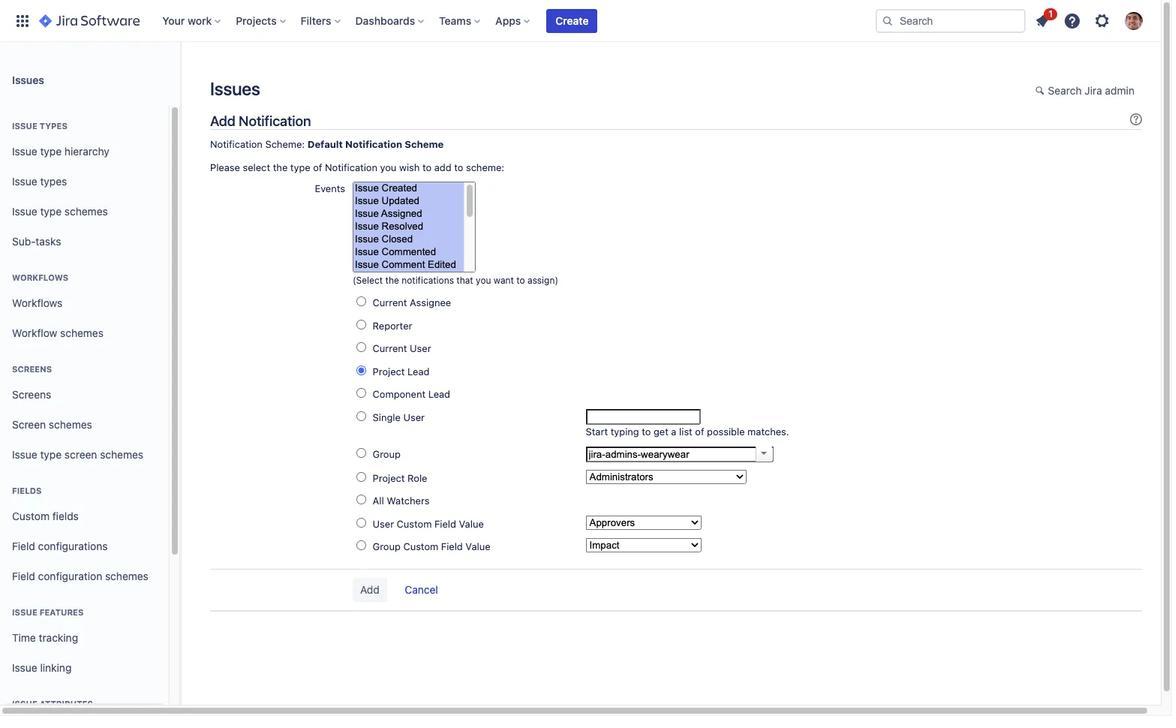 Task type: locate. For each thing, give the bounding box(es) containing it.
project for project lead
[[373, 365, 405, 377]]

help image
[[1064, 12, 1082, 30]]

issue up sub- on the left of the page
[[12, 205, 37, 217]]

issue left "types"
[[12, 175, 37, 187]]

1 project from the top
[[373, 365, 405, 377]]

0 vertical spatial user
[[410, 343, 431, 355]]

notification up events at the top of the page
[[325, 161, 378, 173]]

schemes down workflows link
[[60, 326, 104, 339]]

you right that
[[476, 275, 491, 286]]

type left the screen
[[40, 448, 62, 461]]

workflow
[[12, 326, 57, 339]]

create
[[556, 14, 589, 27]]

issue types group
[[6, 105, 163, 261]]

project up all
[[373, 472, 405, 484]]

1 workflows from the top
[[12, 273, 69, 282]]

banner containing your work
[[0, 0, 1161, 42]]

you
[[380, 161, 397, 173], [476, 275, 491, 286]]

1 vertical spatial group
[[373, 541, 401, 553]]

your
[[162, 14, 185, 27]]

schemes down field configurations link
[[105, 570, 149, 582]]

current up reporter
[[373, 297, 407, 309]]

current for current user
[[373, 343, 407, 355]]

current user
[[373, 343, 431, 355]]

0 vertical spatial project
[[373, 365, 405, 377]]

search jira admin link
[[1028, 80, 1143, 104]]

please select the type of notification you wish to add to scheme:
[[210, 161, 505, 173]]

value down user custom field value
[[466, 541, 491, 553]]

field configurations link
[[6, 532, 163, 562]]

user for single user
[[403, 411, 425, 423]]

type inside screens group
[[40, 448, 62, 461]]

custom for user
[[397, 518, 432, 530]]

1 vertical spatial you
[[476, 275, 491, 286]]

workflows group
[[6, 257, 163, 353]]

issue features
[[12, 607, 84, 617]]

search
[[1049, 84, 1082, 97]]

Search field
[[876, 9, 1026, 33]]

Group radio
[[357, 449, 366, 458]]

type for screen
[[40, 448, 62, 461]]

project role
[[373, 472, 428, 484]]

sidebar navigation image
[[164, 60, 197, 90]]

0 vertical spatial screens
[[12, 364, 52, 374]]

custom down watchers
[[397, 518, 432, 530]]

current down reporter
[[373, 343, 407, 355]]

user right user custom field value option
[[373, 518, 394, 530]]

schemes up issue type screen schemes at bottom
[[49, 418, 92, 431]]

lead for component lead
[[428, 388, 451, 400]]

lead for project lead
[[408, 365, 430, 377]]

issue up time
[[12, 607, 37, 617]]

workflows up "workflow"
[[12, 296, 63, 309]]

0 vertical spatial current
[[373, 297, 407, 309]]

to
[[423, 161, 432, 173], [454, 161, 464, 173], [517, 275, 525, 286], [642, 426, 651, 438]]

Current Assignee radio
[[357, 297, 366, 306]]

None submit
[[353, 578, 387, 602]]

0 vertical spatial workflows
[[12, 273, 69, 282]]

value
[[459, 518, 484, 530], [466, 541, 491, 553]]

attributes
[[40, 699, 93, 709]]

1 horizontal spatial of
[[695, 426, 705, 438]]

you left wish
[[380, 161, 397, 173]]

fields group
[[6, 470, 163, 596]]

type up the tasks
[[40, 205, 62, 217]]

project up component
[[373, 365, 405, 377]]

features
[[40, 607, 84, 617]]

issue down issue types
[[12, 145, 37, 157]]

custom fields
[[12, 509, 79, 522]]

reporter
[[373, 320, 413, 332]]

issue for issue type schemes
[[12, 205, 37, 217]]

issues up add
[[210, 78, 260, 99]]

issues
[[12, 73, 44, 86], [210, 78, 260, 99]]

5 issue from the top
[[12, 448, 37, 461]]

wish
[[399, 161, 420, 173]]

3 issue from the top
[[12, 175, 37, 187]]

configurations
[[38, 540, 108, 552]]

workflows
[[12, 273, 69, 282], [12, 296, 63, 309]]

1 vertical spatial user
[[403, 411, 425, 423]]

group right group custom field value option
[[373, 541, 401, 553]]

schemes inside issue types group
[[64, 205, 108, 217]]

7 issue from the top
[[12, 661, 37, 674]]

schemes down issue types link
[[64, 205, 108, 217]]

2 issue from the top
[[12, 145, 37, 157]]

banner
[[0, 0, 1161, 42]]

2 project from the top
[[373, 472, 405, 484]]

2 workflows from the top
[[12, 296, 63, 309]]

lead up component lead
[[408, 365, 430, 377]]

field configuration schemes
[[12, 570, 149, 582]]

Single User radio
[[357, 411, 366, 421]]

type down scheme:
[[290, 161, 311, 173]]

0 vertical spatial the
[[273, 161, 288, 173]]

apps button
[[491, 9, 536, 33]]

1 vertical spatial screens
[[12, 388, 51, 401]]

0 vertical spatial group
[[373, 449, 401, 461]]

custom down user custom field value
[[404, 541, 439, 553]]

fields
[[12, 486, 42, 496]]

of
[[313, 161, 322, 173], [695, 426, 705, 438]]

1 current from the top
[[373, 297, 407, 309]]

user
[[410, 343, 431, 355], [403, 411, 425, 423], [373, 518, 394, 530]]

None text field
[[586, 409, 701, 425]]

custom down "fields"
[[12, 509, 50, 522]]

notification up scheme:
[[239, 113, 311, 129]]

0 horizontal spatial you
[[380, 161, 397, 173]]

workflows inside workflows link
[[12, 296, 63, 309]]

value up group custom field value
[[459, 518, 484, 530]]

field configurations
[[12, 540, 108, 552]]

6 issue from the top
[[12, 607, 37, 617]]

notifications
[[402, 275, 454, 286]]

workflows down sub-tasks at the left of page
[[12, 273, 69, 282]]

issue inside screens group
[[12, 448, 37, 461]]

type for schemes
[[40, 205, 62, 217]]

project
[[373, 365, 405, 377], [373, 472, 405, 484]]

0 horizontal spatial of
[[313, 161, 322, 173]]

issues up issue types
[[12, 73, 44, 86]]

workflows link
[[6, 288, 163, 318]]

custom
[[12, 509, 50, 522], [397, 518, 432, 530], [404, 541, 439, 553]]

configuration
[[38, 570, 102, 582]]

issue features group
[[6, 592, 163, 688]]

the right (select
[[386, 275, 399, 286]]

user custom field value
[[373, 518, 484, 530]]

Reporter radio
[[357, 320, 366, 329]]

1 vertical spatial workflows
[[12, 296, 63, 309]]

0 vertical spatial value
[[459, 518, 484, 530]]

2 screens from the top
[[12, 388, 51, 401]]

1 screens from the top
[[12, 364, 52, 374]]

typing
[[611, 426, 639, 438]]

1 group from the top
[[373, 449, 401, 461]]

scheme:
[[466, 161, 505, 173]]

issue left types
[[12, 121, 37, 131]]

of down default
[[313, 161, 322, 173]]

value for group custom field value
[[466, 541, 491, 553]]

current
[[373, 297, 407, 309], [373, 343, 407, 355]]

jira software image
[[39, 12, 140, 30], [39, 12, 140, 30]]

schemes right the screen
[[100, 448, 143, 461]]

value for user custom field value
[[459, 518, 484, 530]]

that
[[457, 275, 474, 286]]

user down component lead
[[403, 411, 425, 423]]

dashboards button
[[351, 9, 430, 33]]

of right list
[[695, 426, 705, 438]]

0 vertical spatial lead
[[408, 365, 430, 377]]

notification up please select the type of notification you wish to add to scheme:
[[345, 138, 402, 150]]

screen schemes
[[12, 418, 92, 431]]

(select the notifications that you want to assign)
[[353, 275, 559, 286]]

notification
[[239, 113, 311, 129], [210, 138, 263, 150], [345, 138, 402, 150], [325, 161, 378, 173]]

events
[[315, 183, 345, 195]]

add
[[210, 113, 236, 129]]

issue for issue type screen schemes
[[12, 448, 37, 461]]

issue for issue features
[[12, 607, 37, 617]]

1 vertical spatial value
[[466, 541, 491, 553]]

1 horizontal spatial the
[[386, 275, 399, 286]]

screens
[[12, 364, 52, 374], [12, 388, 51, 401]]

schemes
[[64, 205, 108, 217], [60, 326, 104, 339], [49, 418, 92, 431], [100, 448, 143, 461], [105, 570, 149, 582]]

1 issue from the top
[[12, 121, 37, 131]]

a
[[671, 426, 677, 438]]

sub-tasks link
[[6, 227, 163, 257]]

all
[[373, 495, 384, 507]]

4 issue from the top
[[12, 205, 37, 217]]

group
[[373, 449, 401, 461], [373, 541, 401, 553]]

issue down time
[[12, 661, 37, 674]]

1 vertical spatial current
[[373, 343, 407, 355]]

type down types
[[40, 145, 62, 157]]

time tracking
[[12, 631, 78, 644]]

the down scheme:
[[273, 161, 288, 173]]

1 vertical spatial project
[[373, 472, 405, 484]]

your profile and settings image
[[1125, 12, 1143, 30]]

list
[[680, 426, 693, 438]]

User Custom Field Value radio
[[357, 518, 366, 528]]

2 current from the top
[[373, 343, 407, 355]]

issue down issue linking
[[12, 699, 37, 709]]

screens up screen
[[12, 388, 51, 401]]

single user
[[373, 411, 425, 423]]

dashboards
[[356, 14, 415, 27]]

0 horizontal spatial the
[[273, 161, 288, 173]]

8 issue from the top
[[12, 699, 37, 709]]

lead right component
[[428, 388, 451, 400]]

group right group radio
[[373, 449, 401, 461]]

lead
[[408, 365, 430, 377], [428, 388, 451, 400]]

the
[[273, 161, 288, 173], [386, 275, 399, 286]]

issue for issue attributes
[[12, 699, 37, 709]]

2 group from the top
[[373, 541, 401, 553]]

issue down screen
[[12, 448, 37, 461]]

user up project lead
[[410, 343, 431, 355]]

screens down "workflow"
[[12, 364, 52, 374]]

type
[[40, 145, 62, 157], [290, 161, 311, 173], [40, 205, 62, 217], [40, 448, 62, 461]]

0 horizontal spatial issues
[[12, 73, 44, 86]]

1 vertical spatial lead
[[428, 388, 451, 400]]

0 vertical spatial of
[[313, 161, 322, 173]]

Choose a group text field
[[586, 446, 774, 462]]

field
[[435, 518, 456, 530], [12, 540, 35, 552], [441, 541, 463, 553], [12, 570, 35, 582]]



Task type: describe. For each thing, give the bounding box(es) containing it.
issue type hierarchy link
[[6, 137, 163, 167]]

All Watchers radio
[[357, 495, 366, 505]]

workflows for workflows link
[[12, 296, 63, 309]]

search jira admin
[[1049, 84, 1135, 97]]

settings image
[[1094, 12, 1112, 30]]

time
[[12, 631, 36, 644]]

issue type screen schemes
[[12, 448, 143, 461]]

select
[[243, 161, 270, 173]]

add notification
[[210, 113, 311, 129]]

issue linking
[[12, 661, 72, 674]]

search image
[[882, 15, 894, 27]]

issue for issue linking
[[12, 661, 37, 674]]

tasks
[[36, 235, 61, 247]]

assignee
[[410, 297, 451, 309]]

to left get
[[642, 426, 651, 438]]

issue attributes
[[12, 699, 93, 709]]

appswitcher icon image
[[14, 12, 32, 30]]

custom fields link
[[6, 502, 163, 532]]

workflow schemes link
[[6, 318, 163, 348]]

work
[[188, 14, 212, 27]]

issue for issue types
[[12, 121, 37, 131]]

1 vertical spatial the
[[386, 275, 399, 286]]

(select
[[353, 275, 383, 286]]

default
[[308, 138, 343, 150]]

group for group
[[373, 449, 401, 461]]

matches.
[[748, 426, 790, 438]]

issue type hierarchy
[[12, 145, 109, 157]]

hierarchy
[[64, 145, 109, 157]]

Project Lead radio
[[357, 365, 366, 375]]

sub-
[[12, 235, 36, 247]]

types
[[40, 121, 67, 131]]

1
[[1049, 8, 1053, 19]]

issue types
[[12, 121, 67, 131]]

to right want
[[517, 275, 525, 286]]

schemes inside workflows group
[[60, 326, 104, 339]]

1 horizontal spatial you
[[476, 275, 491, 286]]

start typing to get a list of possible matches.
[[586, 426, 790, 438]]

admin
[[1106, 84, 1135, 97]]

schemes inside fields group
[[105, 570, 149, 582]]

teams button
[[435, 9, 487, 33]]

jira
[[1085, 84, 1103, 97]]

type for hierarchy
[[40, 145, 62, 157]]

workflows for workflows group
[[12, 273, 69, 282]]

apps
[[496, 14, 521, 27]]

group custom field value
[[373, 541, 491, 553]]

possible
[[707, 426, 745, 438]]

notification up please
[[210, 138, 263, 150]]

issue types
[[12, 175, 67, 187]]

0 vertical spatial you
[[380, 161, 397, 173]]

issue type schemes link
[[6, 197, 163, 227]]

screens link
[[6, 380, 163, 410]]

create button
[[547, 9, 598, 33]]

Current User radio
[[357, 343, 366, 352]]

Project Role radio
[[357, 472, 366, 482]]

component
[[373, 388, 426, 400]]

field down user custom field value
[[441, 541, 463, 553]]

project for project role
[[373, 472, 405, 484]]

filters button
[[296, 9, 347, 33]]

your work button
[[158, 9, 227, 33]]

assign)
[[528, 275, 559, 286]]

projects
[[236, 14, 277, 27]]

scheme:
[[265, 138, 305, 150]]

field down custom fields
[[12, 540, 35, 552]]

screens group
[[6, 348, 163, 474]]

1 vertical spatial of
[[695, 426, 705, 438]]

issue type screen schemes link
[[6, 440, 163, 470]]

issue types link
[[6, 167, 163, 197]]

your work
[[162, 14, 212, 27]]

field configuration schemes link
[[6, 562, 163, 592]]

current assignee
[[373, 297, 451, 309]]

filters
[[301, 14, 332, 27]]

project lead
[[373, 365, 430, 377]]

screen schemes link
[[6, 410, 163, 440]]

issue type schemes
[[12, 205, 108, 217]]

issue for issue type hierarchy
[[12, 145, 37, 157]]

to right add
[[454, 161, 464, 173]]

sub-tasks
[[12, 235, 61, 247]]

please
[[210, 161, 240, 173]]

to left add
[[423, 161, 432, 173]]

component lead
[[373, 388, 451, 400]]

small image
[[1036, 85, 1048, 97]]

issue linking link
[[6, 653, 163, 683]]

notification scheme: default notification scheme
[[210, 138, 444, 150]]

group for group custom field value
[[373, 541, 401, 553]]

watchers
[[387, 495, 430, 507]]

screens for screens group
[[12, 364, 52, 374]]

2 vertical spatial user
[[373, 518, 394, 530]]

screens for screens link
[[12, 388, 51, 401]]

tracking
[[39, 631, 78, 644]]

user for current user
[[410, 343, 431, 355]]

primary element
[[9, 0, 876, 42]]

screen
[[12, 418, 46, 431]]

cancel link
[[397, 579, 446, 603]]

get
[[654, 426, 669, 438]]

projects button
[[231, 9, 292, 33]]

types
[[40, 175, 67, 187]]

1 horizontal spatial issues
[[210, 78, 260, 99]]

linking
[[40, 661, 72, 674]]

fields
[[52, 509, 79, 522]]

add
[[434, 161, 452, 173]]

Group Custom Field Value radio
[[357, 541, 366, 551]]

field up the issue features
[[12, 570, 35, 582]]

issue for issue types
[[12, 175, 37, 187]]

want
[[494, 275, 514, 286]]

screen
[[64, 448, 97, 461]]

all watchers
[[373, 495, 430, 507]]

custom inside fields group
[[12, 509, 50, 522]]

single
[[373, 411, 401, 423]]

cancel
[[405, 583, 438, 596]]

field up group custom field value
[[435, 518, 456, 530]]

Component Lead radio
[[357, 388, 366, 398]]

custom for group
[[404, 541, 439, 553]]

start
[[586, 426, 608, 438]]

teams
[[439, 14, 472, 27]]

time tracking link
[[6, 623, 163, 653]]

notifications image
[[1034, 12, 1052, 30]]

current for current assignee
[[373, 297, 407, 309]]

scheme
[[405, 138, 444, 150]]



Task type: vqa. For each thing, say whether or not it's contained in the screenshot.
Configure
no



